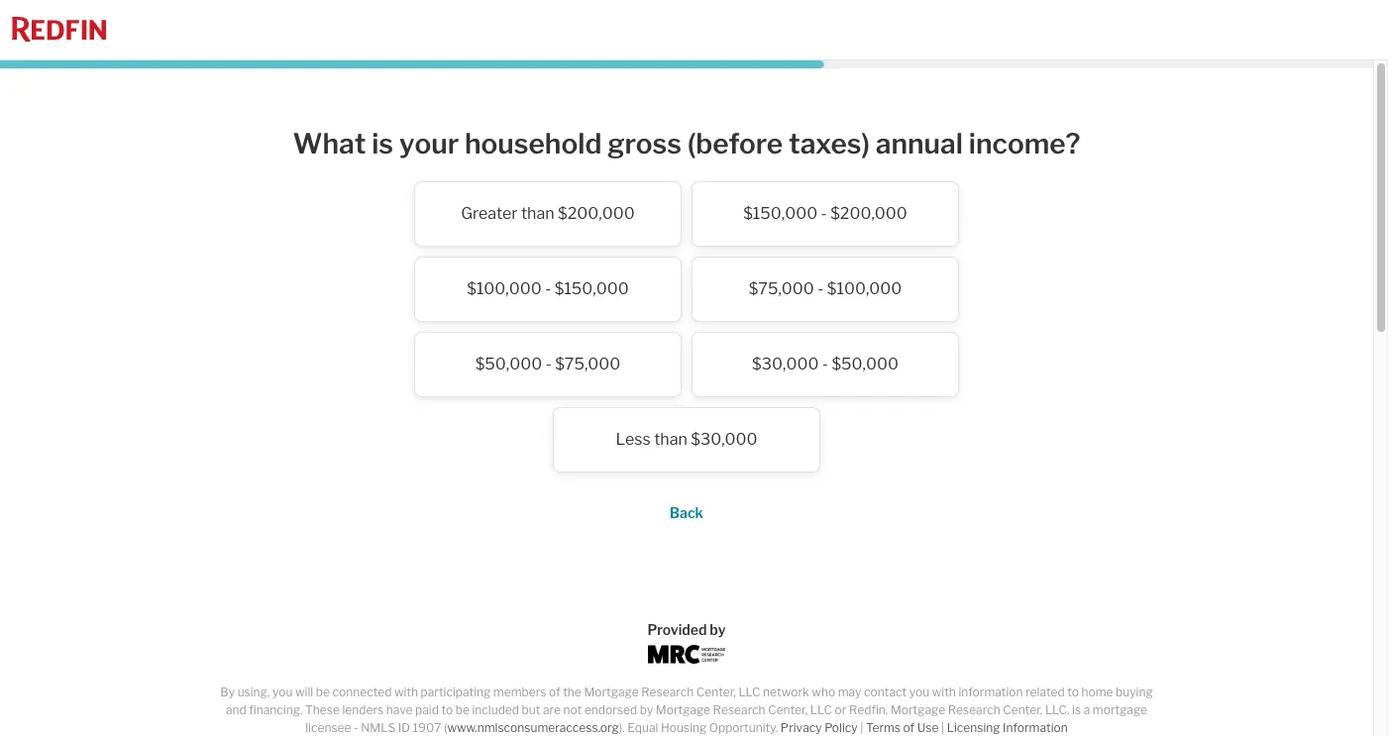 Task type: describe. For each thing, give the bounding box(es) containing it.
licensing information link
[[947, 720, 1068, 735]]

$200,000 for greater than $200,000
[[558, 204, 635, 223]]

may
[[838, 685, 862, 700]]

provided
[[647, 621, 707, 638]]

lenders
[[342, 703, 384, 717]]

gross
[[608, 127, 682, 161]]

back
[[670, 504, 703, 521]]

home
[[1082, 685, 1113, 700]]

$100,000 - $150,000
[[467, 279, 629, 298]]

included
[[472, 703, 519, 717]]

use
[[917, 720, 939, 735]]

financing.
[[249, 703, 303, 717]]

household
[[465, 127, 602, 161]]

provided by
[[647, 621, 726, 638]]

0 horizontal spatial $75,000
[[555, 354, 621, 373]]

2 you from the left
[[909, 685, 930, 700]]

1907
[[413, 720, 441, 735]]

and
[[226, 703, 246, 717]]

1 horizontal spatial mortgage
[[656, 703, 711, 717]]

2 horizontal spatial mortgage
[[891, 703, 945, 717]]

housing
[[661, 720, 707, 735]]

1 $50,000 from the left
[[475, 354, 542, 373]]

of for members
[[549, 685, 560, 700]]

0 vertical spatial llc
[[739, 685, 761, 700]]

related
[[1026, 685, 1065, 700]]

endorsed
[[585, 703, 637, 717]]

- for $150,000
[[821, 204, 827, 223]]

1 with from the left
[[394, 685, 418, 700]]

2 | from the left
[[941, 720, 944, 735]]

(before
[[687, 127, 783, 161]]

$150,000 - $200,000
[[743, 204, 908, 223]]

opportunity.
[[709, 720, 778, 735]]

2 $100,000 from the left
[[827, 279, 902, 298]]

greater
[[461, 204, 518, 223]]

1 horizontal spatial $150,000
[[743, 204, 818, 223]]

less
[[616, 430, 651, 448]]

0 horizontal spatial $150,000
[[555, 279, 629, 298]]

participating
[[421, 685, 491, 700]]

2 $50,000 from the left
[[832, 354, 899, 373]]

- for $30,000
[[822, 354, 828, 373]]

paid
[[415, 703, 439, 717]]

$200,000 for $150,000 - $200,000
[[830, 204, 908, 223]]

0 horizontal spatial mortgage
[[584, 685, 639, 700]]

www.nmlsconsumeraccess.org link
[[447, 720, 619, 735]]

- for $100,000
[[545, 279, 551, 298]]

www.nmlsconsumeraccess.org
[[447, 720, 619, 735]]

0 horizontal spatial research
[[641, 685, 694, 700]]

equal
[[628, 720, 658, 735]]

1 horizontal spatial llc
[[810, 703, 832, 717]]

$30,000 - $50,000
[[752, 354, 899, 373]]

1 horizontal spatial by
[[710, 621, 726, 638]]

have
[[386, 703, 413, 717]]

connected
[[332, 685, 392, 700]]

1 vertical spatial $30,000
[[691, 430, 758, 448]]

redfin.
[[849, 703, 888, 717]]

of for terms
[[903, 720, 915, 735]]

or
[[835, 703, 847, 717]]

will
[[295, 685, 313, 700]]

1 $100,000 from the left
[[467, 279, 542, 298]]

mortgage
[[1093, 703, 1147, 717]]

id
[[398, 720, 410, 735]]

1 | from the left
[[860, 720, 863, 735]]



Task type: locate. For each thing, give the bounding box(es) containing it.
to up llc.
[[1067, 685, 1079, 700]]

be up the these
[[316, 685, 330, 700]]

0 vertical spatial $30,000
[[752, 354, 819, 373]]

are
[[543, 703, 561, 717]]

| right use
[[941, 720, 944, 735]]

$200,000 down gross on the left top of page
[[558, 204, 635, 223]]

members
[[493, 685, 546, 700]]

center,
[[696, 685, 736, 700], [768, 703, 808, 717], [1003, 703, 1043, 717]]

not
[[563, 703, 582, 717]]

buying
[[1116, 685, 1153, 700]]

1 horizontal spatial be
[[456, 703, 470, 717]]

mortgage
[[584, 685, 639, 700], [656, 703, 711, 717], [891, 703, 945, 717]]

0 horizontal spatial |
[[860, 720, 863, 735]]

than
[[521, 204, 554, 223], [654, 430, 687, 448]]

0 vertical spatial to
[[1067, 685, 1079, 700]]

mortgage up housing
[[656, 703, 711, 717]]

www.nmlsconsumeraccess.org ). equal housing opportunity. privacy policy | terms of use | licensing information
[[447, 720, 1068, 735]]

1 horizontal spatial center,
[[768, 703, 808, 717]]

to up (
[[441, 703, 453, 717]]

1 you from the left
[[272, 685, 293, 700]]

mortgage up use
[[891, 703, 945, 717]]

$75,000 down $150,000 - $200,000
[[749, 279, 814, 298]]

$30,000
[[752, 354, 819, 373], [691, 430, 758, 448]]

2 with from the left
[[932, 685, 956, 700]]

be down the participating
[[456, 703, 470, 717]]

of inside by using, you will be connected with participating members of the mortgage research center, llc network who may contact you with information related to home buying and financing. these lenders have paid to be included but are not endorsed by mortgage research center, llc or redfin. mortgage research center, llc. is a mortgage licensee - nmls id 1907 (
[[549, 685, 560, 700]]

1 horizontal spatial $100,000
[[827, 279, 902, 298]]

back button
[[670, 504, 703, 521]]

0 horizontal spatial center,
[[696, 685, 736, 700]]

is
[[372, 127, 393, 161], [1072, 703, 1081, 717]]

0 horizontal spatial of
[[549, 685, 560, 700]]

research up 'opportunity.'
[[713, 703, 766, 717]]

$50,000
[[475, 354, 542, 373], [832, 354, 899, 373]]

0 horizontal spatial by
[[640, 703, 653, 717]]

1 vertical spatial is
[[1072, 703, 1081, 717]]

$100,000 down greater
[[467, 279, 542, 298]]

using,
[[237, 685, 270, 700]]

center, up 'opportunity.'
[[696, 685, 736, 700]]

| down redfin. on the right bottom of page
[[860, 720, 863, 735]]

nmls
[[361, 720, 396, 735]]

llc
[[739, 685, 761, 700], [810, 703, 832, 717]]

$50,000 down $75,000 - $100,000
[[832, 354, 899, 373]]

by
[[220, 685, 235, 700]]

licensee
[[305, 720, 351, 735]]

1 horizontal spatial of
[[903, 720, 915, 735]]

$50,000 down $100,000 - $150,000
[[475, 354, 542, 373]]

llc up the privacy policy link
[[810, 703, 832, 717]]

1 vertical spatial of
[[903, 720, 915, 735]]

$150,000 down the (before
[[743, 204, 818, 223]]

2 $200,000 from the left
[[830, 204, 908, 223]]

1 horizontal spatial with
[[932, 685, 956, 700]]

1 horizontal spatial $200,000
[[830, 204, 908, 223]]

greater than $200,000
[[461, 204, 635, 223]]

with up have
[[394, 685, 418, 700]]

terms of use link
[[866, 720, 939, 735]]

licensing
[[947, 720, 1000, 735]]

$150,000
[[743, 204, 818, 223], [555, 279, 629, 298]]

mortgage research center image
[[648, 645, 725, 664]]

a
[[1084, 703, 1090, 717]]

$100,000
[[467, 279, 542, 298], [827, 279, 902, 298]]

policy
[[825, 720, 858, 735]]

privacy
[[781, 720, 822, 735]]

$200,000
[[558, 204, 635, 223], [830, 204, 908, 223]]

0 horizontal spatial $200,000
[[558, 204, 635, 223]]

2 horizontal spatial center,
[[1003, 703, 1043, 717]]

center, up 'information'
[[1003, 703, 1043, 717]]

research
[[641, 685, 694, 700], [713, 703, 766, 717], [948, 703, 1000, 717]]

is left a
[[1072, 703, 1081, 717]]

than right "less"
[[654, 430, 687, 448]]

you up financing.
[[272, 685, 293, 700]]

$150,000 down greater than $200,000
[[555, 279, 629, 298]]

- down greater than $200,000
[[545, 279, 551, 298]]

0 horizontal spatial to
[[441, 703, 453, 717]]

0 horizontal spatial be
[[316, 685, 330, 700]]

0 horizontal spatial with
[[394, 685, 418, 700]]

$50,000 - $75,000
[[475, 354, 621, 373]]

the
[[563, 685, 582, 700]]

- for $50,000
[[546, 354, 552, 373]]

0 horizontal spatial than
[[521, 204, 554, 223]]

1 horizontal spatial research
[[713, 703, 766, 717]]

- down $100,000 - $150,000
[[546, 354, 552, 373]]

1 horizontal spatial to
[[1067, 685, 1079, 700]]

|
[[860, 720, 863, 735], [941, 720, 944, 735]]

you
[[272, 685, 293, 700], [909, 685, 930, 700]]

llc.
[[1045, 703, 1070, 717]]

$75,000 - $100,000
[[749, 279, 902, 298]]

of
[[549, 685, 560, 700], [903, 720, 915, 735]]

$75,000 down $100,000 - $150,000
[[555, 354, 621, 373]]

information
[[1003, 720, 1068, 735]]

- down taxes)
[[821, 204, 827, 223]]

than for $30,000
[[654, 430, 687, 448]]

than for $200,000
[[521, 204, 554, 223]]

mortgage up endorsed
[[584, 685, 639, 700]]

0 horizontal spatial $100,000
[[467, 279, 542, 298]]

research up licensing
[[948, 703, 1000, 717]]

0 vertical spatial be
[[316, 685, 330, 700]]

1 vertical spatial $150,000
[[555, 279, 629, 298]]

by
[[710, 621, 726, 638], [640, 703, 653, 717]]

0 horizontal spatial $50,000
[[475, 354, 542, 373]]

be
[[316, 685, 330, 700], [456, 703, 470, 717]]

0 horizontal spatial you
[[272, 685, 293, 700]]

1 horizontal spatial than
[[654, 430, 687, 448]]

contact
[[864, 685, 907, 700]]

annual income?
[[876, 127, 1081, 161]]

who
[[812, 685, 835, 700]]

center, down network
[[768, 703, 808, 717]]

- down lenders
[[354, 720, 358, 735]]

0 horizontal spatial llc
[[739, 685, 761, 700]]

is left your
[[372, 127, 393, 161]]

1 vertical spatial than
[[654, 430, 687, 448]]

of left the
[[549, 685, 560, 700]]

- down $75,000 - $100,000
[[822, 354, 828, 373]]

$30,000 up back button
[[691, 430, 758, 448]]

information
[[959, 685, 1023, 700]]

0 vertical spatial $75,000
[[749, 279, 814, 298]]

- down $150,000 - $200,000
[[818, 279, 824, 298]]

$30,000 down $75,000 - $100,000
[[752, 354, 819, 373]]

$75,000
[[749, 279, 814, 298], [555, 354, 621, 373]]

- inside by using, you will be connected with participating members of the mortgage research center, llc network who may contact you with information related to home buying and financing. these lenders have paid to be included but are not endorsed by mortgage research center, llc or redfin. mortgage research center, llc. is a mortgage licensee - nmls id 1907 (
[[354, 720, 358, 735]]

terms
[[866, 720, 901, 735]]

1 vertical spatial be
[[456, 703, 470, 717]]

privacy policy link
[[781, 720, 858, 735]]

than right greater
[[521, 204, 554, 223]]

by inside by using, you will be connected with participating members of the mortgage research center, llc network who may contact you with information related to home buying and financing. these lenders have paid to be included but are not endorsed by mortgage research center, llc or redfin. mortgage research center, llc. is a mortgage licensee - nmls id 1907 (
[[640, 703, 653, 717]]

0 vertical spatial $150,000
[[743, 204, 818, 223]]

to
[[1067, 685, 1079, 700], [441, 703, 453, 717]]

1 horizontal spatial is
[[1072, 703, 1081, 717]]

by up equal
[[640, 703, 653, 717]]

you right contact
[[909, 685, 930, 700]]

by up mortgage research center image
[[710, 621, 726, 638]]

-
[[821, 204, 827, 223], [545, 279, 551, 298], [818, 279, 824, 298], [546, 354, 552, 373], [822, 354, 828, 373], [354, 720, 358, 735]]

what
[[293, 127, 366, 161]]

(
[[444, 720, 447, 735]]

of left use
[[903, 720, 915, 735]]

1 vertical spatial $75,000
[[555, 354, 621, 373]]

research up housing
[[641, 685, 694, 700]]

1 horizontal spatial $75,000
[[749, 279, 814, 298]]

by using, you will be connected with participating members of the mortgage research center, llc network who may contact you with information related to home buying and financing. these lenders have paid to be included but are not endorsed by mortgage research center, llc or redfin. mortgage research center, llc. is a mortgage licensee - nmls id 1907 (
[[220, 685, 1153, 735]]

your
[[399, 127, 459, 161]]

0 vertical spatial than
[[521, 204, 554, 223]]

1 horizontal spatial you
[[909, 685, 930, 700]]

1 horizontal spatial $50,000
[[832, 354, 899, 373]]

what is your household gross (before taxes) annual income? option group
[[290, 181, 1083, 482]]

with up use
[[932, 685, 956, 700]]

$200,000 down taxes)
[[830, 204, 908, 223]]

- for $75,000
[[818, 279, 824, 298]]

1 $200,000 from the left
[[558, 204, 635, 223]]

0 horizontal spatial is
[[372, 127, 393, 161]]

1 vertical spatial to
[[441, 703, 453, 717]]

0 vertical spatial is
[[372, 127, 393, 161]]

2 horizontal spatial research
[[948, 703, 1000, 717]]

less than $30,000
[[616, 430, 758, 448]]

0 vertical spatial by
[[710, 621, 726, 638]]

1 horizontal spatial |
[[941, 720, 944, 735]]

network
[[763, 685, 809, 700]]

these
[[305, 703, 340, 717]]

0 vertical spatial of
[[549, 685, 560, 700]]

$100,000 down $150,000 - $200,000
[[827, 279, 902, 298]]

what is your household gross (before taxes) annual income?
[[293, 127, 1081, 161]]

1 vertical spatial llc
[[810, 703, 832, 717]]

but
[[522, 703, 540, 717]]

with
[[394, 685, 418, 700], [932, 685, 956, 700]]

is inside by using, you will be connected with participating members of the mortgage research center, llc network who may contact you with information related to home buying and financing. these lenders have paid to be included but are not endorsed by mortgage research center, llc or redfin. mortgage research center, llc. is a mortgage licensee - nmls id 1907 (
[[1072, 703, 1081, 717]]

llc up 'opportunity.'
[[739, 685, 761, 700]]

taxes)
[[789, 127, 870, 161]]

).
[[619, 720, 625, 735]]

1 vertical spatial by
[[640, 703, 653, 717]]



Task type: vqa. For each thing, say whether or not it's contained in the screenshot.
1st 24 from the bottom
no



